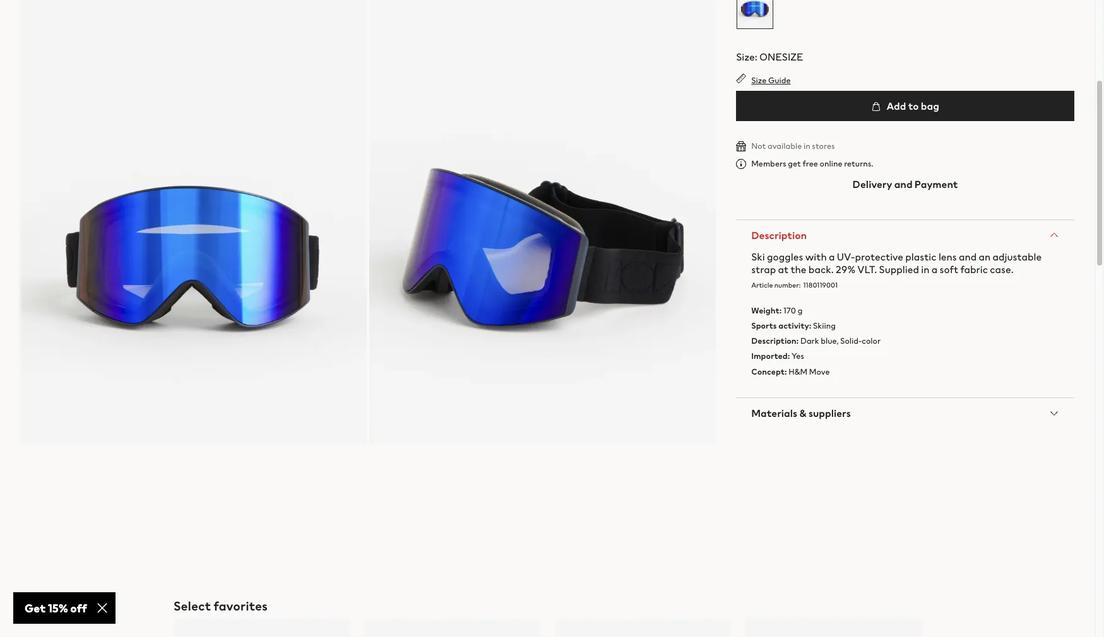 Task type: describe. For each thing, give the bounding box(es) containing it.
0 horizontal spatial a
[[829, 249, 835, 264]]

article
[[752, 280, 773, 290]]

suppliers
[[809, 406, 851, 421]]

ski goggles - dark blue - ladies | h&m us image
[[20, 0, 367, 444]]

imported:
[[752, 351, 790, 363]]

1 horizontal spatial a
[[932, 262, 938, 277]]

plastic
[[906, 249, 937, 264]]

at
[[778, 262, 789, 277]]

materials & suppliers button
[[737, 399, 1075, 429]]

sports
[[752, 320, 777, 332]]

payment
[[915, 177, 959, 192]]

the
[[791, 262, 807, 277]]

0 horizontal spatial in
[[804, 140, 811, 152]]

strap
[[752, 262, 776, 277]]

bag
[[921, 99, 940, 114]]

add to bag button
[[737, 91, 1075, 121]]

to
[[909, 99, 919, 114]]

delivery and payment button
[[737, 169, 1075, 199]]

ski goggles - dark blue - ladies | h&m us 2 image
[[370, 0, 716, 444]]

delivery
[[853, 177, 893, 192]]

ski goggles with a uv-protective plastic lens and an adjustable strap at the back. 29% vlt. supplied in a soft fabric case. article number: 1180119001
[[752, 249, 1042, 290]]

skiing
[[814, 320, 836, 332]]

description:
[[752, 336, 799, 348]]

1 water-repellent ski mittens image from the left
[[555, 620, 731, 638]]

drymove™ warm ski socks image
[[364, 620, 540, 638]]

case.
[[991, 262, 1014, 277]]

size for size guide
[[752, 75, 767, 87]]

description
[[752, 228, 807, 243]]

ski
[[752, 249, 765, 264]]

stores
[[812, 140, 835, 152]]

solid-
[[841, 336, 862, 348]]

g
[[798, 305, 803, 317]]

yes
[[792, 351, 805, 363]]

h&m
[[789, 366, 808, 378]]

not available in stores button
[[737, 140, 835, 152]]

color
[[862, 336, 881, 348]]



Task type: vqa. For each thing, say whether or not it's contained in the screenshot.


Task type: locate. For each thing, give the bounding box(es) containing it.
free
[[803, 158, 819, 170]]

weight:
[[752, 305, 782, 317]]

online
[[820, 158, 843, 170]]

dark blue image
[[737, 0, 774, 29]]

materials
[[752, 406, 798, 421]]

delivery and payment
[[853, 177, 959, 192]]

1 vertical spatial size
[[752, 75, 767, 87]]

size inside button
[[752, 75, 767, 87]]

and right delivery
[[895, 177, 913, 192]]

&
[[800, 406, 807, 421]]

a
[[829, 249, 835, 264], [932, 262, 938, 277]]

1180119001
[[804, 280, 838, 290]]

number:
[[775, 280, 801, 290]]

and inside "button"
[[895, 177, 913, 192]]

guide
[[769, 75, 791, 87]]

size left guide
[[752, 75, 767, 87]]

water-repellent ski mittens image
[[555, 620, 731, 638], [746, 620, 922, 638]]

a left soft
[[932, 262, 938, 277]]

and left an
[[959, 249, 977, 264]]

add
[[887, 99, 907, 114]]

2 water-repellent ski mittens image from the left
[[746, 620, 922, 638]]

in inside ski goggles with a uv-protective plastic lens and an adjustable strap at the back. 29% vlt. supplied in a soft fabric case. article number: 1180119001
[[922, 262, 930, 277]]

favorites
[[214, 597, 268, 616]]

lens
[[939, 249, 957, 264]]

1 horizontal spatial and
[[959, 249, 977, 264]]

None radio
[[737, 0, 774, 30]]

vlt.
[[858, 262, 878, 277]]

:
[[755, 49, 758, 64]]

protective
[[855, 249, 904, 264]]

members get free online returns.
[[752, 158, 874, 170]]

in left soft
[[922, 262, 930, 277]]

weight: 170 g sports activity: skiing description: dark blue, solid-color imported: yes concept: h&m move
[[752, 305, 881, 378]]

goggles
[[767, 249, 804, 264]]

members
[[752, 158, 787, 170]]

0 vertical spatial size
[[737, 49, 755, 64]]

size for size : onesize
[[737, 49, 755, 64]]

0 horizontal spatial and
[[895, 177, 913, 192]]

170
[[784, 305, 796, 317]]

in
[[804, 140, 811, 152], [922, 262, 930, 277]]

1 horizontal spatial in
[[922, 262, 930, 277]]

an
[[979, 249, 991, 264]]

and inside ski goggles with a uv-protective plastic lens and an adjustable strap at the back. 29% vlt. supplied in a soft fabric case. article number: 1180119001
[[959, 249, 977, 264]]

concept:
[[752, 366, 787, 378]]

size guide button
[[737, 73, 791, 87]]

back.
[[809, 262, 834, 277]]

size
[[737, 49, 755, 64], [752, 75, 767, 87]]

materials & suppliers
[[752, 406, 851, 421]]

available
[[768, 140, 802, 152]]

0 vertical spatial and
[[895, 177, 913, 192]]

0 vertical spatial in
[[804, 140, 811, 152]]

add to bag
[[885, 99, 940, 114]]

move
[[810, 366, 830, 378]]

blue,
[[821, 336, 839, 348]]

not
[[752, 140, 766, 152]]

0 horizontal spatial water-repellent ski mittens image
[[555, 620, 731, 638]]

with
[[806, 249, 827, 264]]

size up size guide button
[[737, 49, 755, 64]]

not available in stores
[[752, 140, 835, 152]]

supplied
[[880, 262, 920, 277]]

uv-
[[837, 249, 856, 264]]

in left stores
[[804, 140, 811, 152]]

dark
[[801, 336, 820, 348]]

soft
[[940, 262, 959, 277]]

and
[[895, 177, 913, 192], [959, 249, 977, 264]]

select favorites
[[174, 597, 268, 616]]

returns.
[[845, 158, 874, 170]]

size : onesize
[[737, 49, 804, 64]]

29%
[[836, 262, 856, 277]]

description button
[[737, 220, 1075, 251]]

get
[[788, 158, 801, 170]]

drymove™ wool-blend base layer leggings image
[[174, 620, 349, 638]]

select
[[174, 597, 211, 616]]

adjustable
[[993, 249, 1042, 264]]

fabric
[[961, 262, 989, 277]]

onesize
[[760, 49, 804, 64]]

size guide
[[752, 75, 791, 87]]

1 vertical spatial and
[[959, 249, 977, 264]]

a left uv-
[[829, 249, 835, 264]]

1 vertical spatial in
[[922, 262, 930, 277]]

activity:
[[779, 320, 812, 332]]

1 horizontal spatial water-repellent ski mittens image
[[746, 620, 922, 638]]



